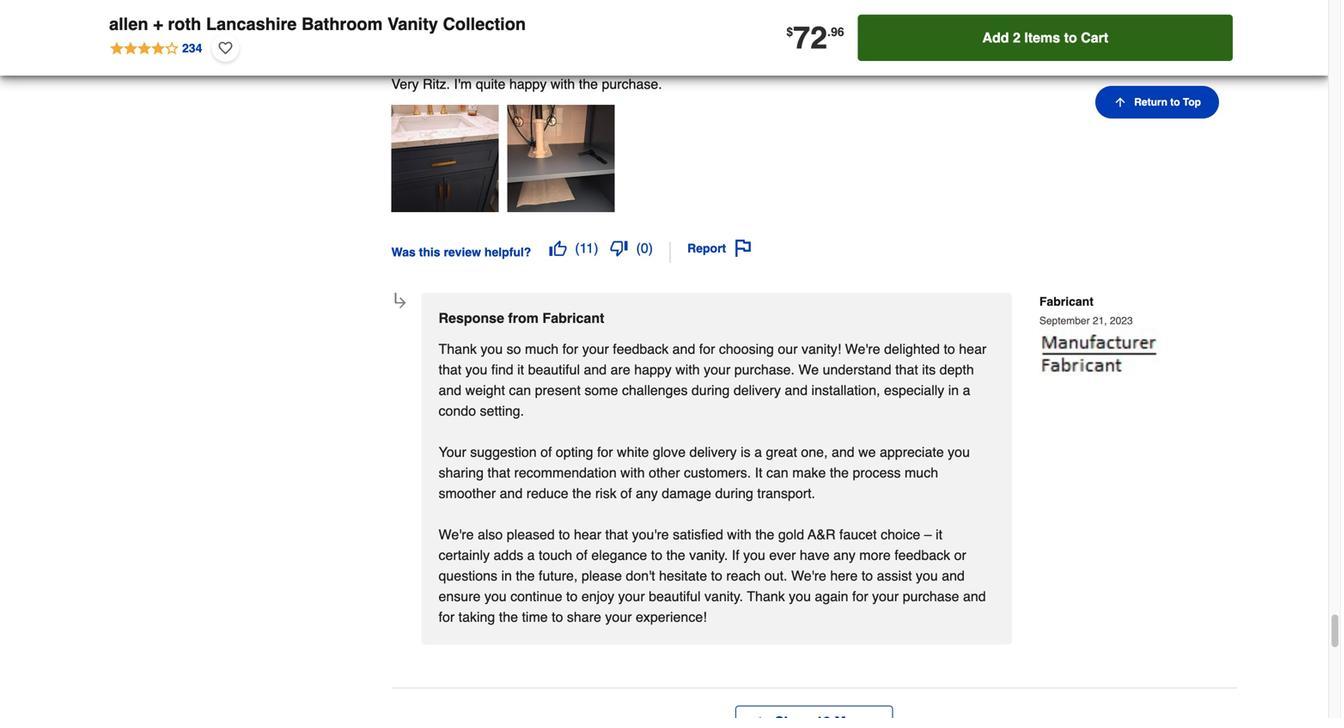 Task type: vqa. For each thing, say whether or not it's contained in the screenshot.
right Can
yes



Task type: locate. For each thing, give the bounding box(es) containing it.
beautiful up the present
[[528, 362, 580, 378]]

with right "happy"
[[676, 362, 700, 378]]

top inside lancashire 30-in chambray blue undermount single sink bathroom vanity with white engineered stone top
[[1175, 24, 1192, 37]]

enjoy
[[582, 589, 614, 605]]

white
[[1061, 24, 1087, 37]]

( 11 )
[[575, 240, 598, 256]]

feedback down –
[[895, 548, 950, 563]]

2 horizontal spatial of
[[621, 486, 632, 502]]

it
[[755, 465, 763, 481]]

it
[[517, 362, 524, 378], [936, 527, 943, 543]]

1 vertical spatial it
[[936, 527, 943, 543]]

1 ( from the left
[[575, 240, 580, 256]]

0 vertical spatial delivery
[[734, 383, 781, 398]]

fabricant up september
[[1040, 295, 1094, 309]]

0 horizontal spatial (
[[575, 240, 580, 256]]

top inside button
[[1183, 96, 1201, 108]]

glove
[[653, 444, 686, 460]]

the left time
[[499, 609, 518, 625]]

vanity. down satisfied
[[689, 548, 728, 563]]

)
[[594, 240, 598, 256], [649, 240, 653, 256]]

0 horizontal spatial beautiful
[[528, 362, 580, 378]]

report
[[687, 242, 726, 255]]

2 vertical spatial a
[[527, 548, 535, 563]]

we're inside the thank you so much for your feedback and for choosing our vanity! we're delighted to hear that you find it beautiful and are happy with your purchase. we understand that its depth and weight can present some challenges during delivery and installation, especially in a condo setting.
[[845, 341, 880, 357]]

customers.
[[684, 465, 751, 481]]

we're down the have
[[791, 568, 827, 584]]

1 vertical spatial lancashire
[[206, 14, 297, 34]]

.
[[828, 25, 831, 39]]

challenges
[[622, 383, 688, 398]]

smoother
[[439, 486, 496, 502]]

1 vertical spatial delivery
[[690, 444, 737, 460]]

thank down response
[[439, 341, 477, 357]]

1 horizontal spatial feedback
[[895, 548, 950, 563]]

your down choosing
[[704, 362, 731, 378]]

that up the condo
[[439, 362, 462, 378]]

1 vertical spatial can
[[766, 465, 789, 481]]

0 vertical spatial we're
[[845, 341, 880, 357]]

you left so
[[481, 341, 503, 357]]

0 horizontal spatial it
[[517, 362, 524, 378]]

1 vertical spatial we're
[[439, 527, 474, 543]]

future,
[[539, 568, 578, 584]]

any down other
[[636, 486, 658, 502]]

so
[[507, 341, 521, 357]]

1 horizontal spatial fabricant
[[1040, 295, 1094, 309]]

you up the weight
[[465, 362, 488, 378]]

to down more
[[862, 568, 873, 584]]

1 horizontal spatial (
[[636, 240, 641, 256]]

add 2 items to cart button
[[858, 15, 1233, 61]]

( right thumb down icon on the top left
[[636, 240, 641, 256]]

1 vertical spatial hear
[[574, 527, 602, 543]]

much down appreciate
[[905, 465, 938, 481]]

0 horizontal spatial thank
[[439, 341, 477, 357]]

2 horizontal spatial a
[[963, 383, 971, 398]]

in down the adds
[[501, 568, 512, 584]]

0 vertical spatial fabricant
[[1040, 295, 1094, 309]]

1 horizontal spatial any
[[834, 548, 856, 563]]

hear up elegance
[[574, 527, 602, 543]]

much right so
[[525, 341, 559, 357]]

return to top button
[[1096, 86, 1219, 119]]

transport.
[[757, 486, 815, 502]]

more
[[860, 548, 891, 563]]

questions
[[439, 568, 498, 584]]

1 horizontal spatial vanity
[[1201, 7, 1229, 19]]

lancashire up single
[[1067, 0, 1117, 2]]

1 horizontal spatial a
[[755, 444, 762, 460]]

–
[[924, 527, 932, 543]]

during inside the thank you so much for your feedback and for choosing our vanity! we're delighted to hear that you find it beautiful and are happy with your purchase. we understand that its depth and weight can present some challenges during delivery and installation, especially in a condo setting.
[[692, 383, 730, 398]]

0 vertical spatial during
[[692, 383, 730, 398]]

some
[[585, 383, 618, 398]]

with inside we're also pleased to hear that you're satisfied with the gold a&r faucet choice – it certainly adds a touch of elegance to the vanity. if you ever have any more feedback or questions in the future, please don't hesitate to reach out. we're here to assist you and ensure you continue to enjoy your beautiful vanity. thank you again for your purchase and for taking the time to share your experience!
[[727, 527, 752, 543]]

1 vertical spatial in
[[948, 383, 959, 398]]

234 button
[[109, 34, 203, 62]]

beautiful up experience!
[[649, 589, 701, 605]]

ensure
[[439, 589, 481, 605]]

(
[[575, 240, 580, 256], [636, 240, 641, 256]]

arrow up image
[[1114, 95, 1128, 109]]

for left white
[[597, 444, 613, 460]]

0 vertical spatial top
[[1175, 24, 1192, 37]]

2 horizontal spatial in
[[1135, 0, 1143, 2]]

1 vertical spatial a
[[755, 444, 762, 460]]

delivery down purchase. at the bottom of page
[[734, 383, 781, 398]]

1 horizontal spatial can
[[766, 465, 789, 481]]

top right stone
[[1175, 24, 1192, 37]]

you right appreciate
[[948, 444, 970, 460]]

to left the reach
[[711, 568, 723, 584]]

delivery
[[734, 383, 781, 398], [690, 444, 737, 460]]

1 ) from the left
[[594, 240, 598, 256]]

please
[[582, 568, 622, 584]]

lancashire up heart outline icon
[[206, 14, 297, 34]]

1 horizontal spatial beautiful
[[649, 589, 701, 605]]

we're up certainly
[[439, 527, 474, 543]]

1 vertical spatial fabricant
[[543, 310, 604, 326]]

1 vertical spatial much
[[905, 465, 938, 481]]

0 horizontal spatial vanity
[[388, 14, 438, 34]]

0 horizontal spatial any
[[636, 486, 658, 502]]

your up some
[[582, 341, 609, 357]]

2 ( from the left
[[636, 240, 641, 256]]

again
[[815, 589, 849, 605]]

1 horizontal spatial bathroom
[[1154, 7, 1198, 19]]

make
[[792, 465, 826, 481]]

you
[[481, 341, 503, 357], [465, 362, 488, 378], [948, 444, 970, 460], [743, 548, 766, 563], [916, 568, 938, 584], [485, 589, 507, 605], [789, 589, 811, 605]]

thumb down image
[[611, 240, 628, 257]]

beautiful inside we're also pleased to hear that you're satisfied with the gold a&r faucet choice – it certainly adds a touch of elegance to the vanity. if you ever have any more feedback or questions in the future, please don't hesitate to reach out. we're here to assist you and ensure you continue to enjoy your beautiful vanity. thank you again for your purchase and for taking the time to share your experience!
[[649, 589, 701, 605]]

any inside we're also pleased to hear that you're satisfied with the gold a&r faucet choice – it certainly adds a touch of elegance to the vanity. if you ever have any more feedback or questions in the future, please don't hesitate to reach out. we're here to assist you and ensure you continue to enjoy your beautiful vanity. thank you again for your purchase and for taking the time to share your experience!
[[834, 548, 856, 563]]

1 horizontal spatial it
[[936, 527, 943, 543]]

fabricant september 21, 2023
[[1040, 295, 1133, 327]]

vanity.
[[689, 548, 728, 563], [705, 589, 743, 605]]

it inside we're also pleased to hear that you're satisfied with the gold a&r faucet choice – it certainly adds a touch of elegance to the vanity. if you ever have any more feedback or questions in the future, please don't hesitate to reach out. we're here to assist you and ensure you continue to enjoy your beautiful vanity. thank you again for your purchase and for taking the time to share your experience!
[[936, 527, 943, 543]]

or
[[954, 548, 967, 563]]

1 vertical spatial beautiful
[[649, 589, 701, 605]]

1 vertical spatial during
[[715, 486, 754, 502]]

1 vertical spatial any
[[834, 548, 856, 563]]

0 horizontal spatial lancashire
[[206, 14, 297, 34]]

0 vertical spatial hear
[[959, 341, 987, 357]]

a
[[963, 383, 971, 398], [755, 444, 762, 460], [527, 548, 535, 563]]

thank inside the thank you so much for your feedback and for choosing our vanity! we're delighted to hear that you find it beautiful and are happy with your purchase. we understand that its depth and weight can present some challenges during delivery and installation, especially in a condo setting.
[[439, 341, 477, 357]]

0 vertical spatial lancashire
[[1067, 0, 1117, 2]]

hear inside the thank you so much for your feedback and for choosing our vanity! we're delighted to hear that you find it beautiful and are happy with your purchase. we understand that its depth and weight can present some challenges during delivery and installation, especially in a condo setting.
[[959, 341, 987, 357]]

1 horizontal spatial in
[[948, 383, 959, 398]]

2 vertical spatial in
[[501, 568, 512, 584]]

$ 72 . 96
[[787, 20, 844, 56]]

taking
[[459, 609, 495, 625]]

share
[[567, 609, 601, 625]]

delivery inside the thank you so much for your feedback and for choosing our vanity! we're delighted to hear that you find it beautiful and are happy with your purchase. we understand that its depth and weight can present some challenges during delivery and installation, especially in a condo setting.
[[734, 383, 781, 398]]

vanity. down the reach
[[705, 589, 743, 605]]

2 vertical spatial we're
[[791, 568, 827, 584]]

) for ( 11 )
[[594, 240, 598, 256]]

in down depth
[[948, 383, 959, 398]]

a right is
[[755, 444, 762, 460]]

purchase
[[903, 589, 959, 605]]

hear up depth
[[959, 341, 987, 357]]

in up sink
[[1135, 0, 1143, 2]]

we're up understand at right
[[845, 341, 880, 357]]

0 vertical spatial it
[[517, 362, 524, 378]]

1 horizontal spatial )
[[649, 240, 653, 256]]

0 vertical spatial any
[[636, 486, 658, 502]]

much inside the thank you so much for your feedback and for choosing our vanity! we're delighted to hear that you find it beautiful and are happy with your purchase. we understand that its depth and weight can present some challenges during delivery and installation, especially in a condo setting.
[[525, 341, 559, 357]]

find
[[491, 362, 514, 378]]

with left white
[[1040, 24, 1058, 37]]

delivery up customers.
[[690, 444, 737, 460]]

lancashire
[[1067, 0, 1117, 2], [206, 14, 297, 34]]

fabricant
[[1040, 295, 1094, 309], [543, 310, 604, 326]]

hear
[[959, 341, 987, 357], [574, 527, 602, 543]]

0 horizontal spatial can
[[509, 383, 531, 398]]

1 horizontal spatial of
[[576, 548, 588, 563]]

installation,
[[812, 383, 880, 398]]

beautiful inside the thank you so much for your feedback and for choosing our vanity! we're delighted to hear that you find it beautiful and are happy with your purchase. we understand that its depth and weight can present some challenges during delivery and installation, especially in a condo setting.
[[528, 362, 580, 378]]

to up depth
[[944, 341, 955, 357]]

0 horizontal spatial in
[[501, 568, 512, 584]]

thank down the "out."
[[747, 589, 785, 605]]

0 horizontal spatial hear
[[574, 527, 602, 543]]

your suggestion of opting for white glove delivery is a great one, and we appreciate you sharing that recommendation with other customers. it can make the process much smoother and reduce the risk of any damage during transport.
[[439, 444, 970, 502]]

the up continue
[[516, 568, 535, 584]]

1 horizontal spatial much
[[905, 465, 938, 481]]

0 vertical spatial of
[[541, 444, 552, 460]]

0 horizontal spatial of
[[541, 444, 552, 460]]

2 ) from the left
[[649, 240, 653, 256]]

much inside your suggestion of opting for white glove delivery is a great one, and we appreciate you sharing that recommendation with other customers. it can make the process much smoother and reduce the risk of any damage during transport.
[[905, 465, 938, 481]]

the
[[830, 465, 849, 481], [572, 486, 592, 502], [755, 527, 775, 543], [666, 548, 686, 563], [516, 568, 535, 584], [499, 609, 518, 625]]

present
[[535, 383, 581, 398]]

a down depth
[[963, 383, 971, 398]]

1 vertical spatial top
[[1183, 96, 1201, 108]]

collection
[[443, 14, 526, 34]]

0 vertical spatial can
[[509, 383, 531, 398]]

0 vertical spatial feedback
[[613, 341, 669, 357]]

top right return
[[1183, 96, 1201, 108]]

0 horizontal spatial much
[[525, 341, 559, 357]]

that inside we're also pleased to hear that you're satisfied with the gold a&r faucet choice – it certainly adds a touch of elegance to the vanity. if you ever have any more feedback or questions in the future, please don't hesitate to reach out. we're here to assist you and ensure you continue to enjoy your beautiful vanity. thank you again for your purchase and for taking the time to share your experience!
[[605, 527, 628, 543]]

vanity left collection
[[388, 14, 438, 34]]

any up the "here"
[[834, 548, 856, 563]]

that up elegance
[[605, 527, 628, 543]]

2 vertical spatial of
[[576, 548, 588, 563]]

0 vertical spatial in
[[1135, 0, 1143, 2]]

top
[[1175, 24, 1192, 37], [1183, 96, 1201, 108]]

to down you're at the bottom of page
[[651, 548, 663, 563]]

feedback inside we're also pleased to hear that you're satisfied with the gold a&r faucet choice – it certainly adds a touch of elegance to the vanity. if you ever have any more feedback or questions in the future, please don't hesitate to reach out. we're here to assist you and ensure you continue to enjoy your beautiful vanity. thank you again for your purchase and for taking the time to share your experience!
[[895, 548, 950, 563]]

time
[[522, 609, 548, 625]]

of right touch
[[576, 548, 588, 563]]

fabricant right from
[[543, 310, 604, 326]]

can down find
[[509, 383, 531, 398]]

1 horizontal spatial lancashire
[[1067, 0, 1117, 2]]

of right risk
[[621, 486, 632, 502]]

allen + roth lancashire bathroom vanity collection
[[109, 14, 526, 34]]

stone
[[1146, 24, 1173, 37]]

1 horizontal spatial thank
[[747, 589, 785, 605]]

engineered
[[1090, 24, 1143, 37]]

plus image
[[754, 716, 767, 718]]

0 vertical spatial beautiful
[[528, 362, 580, 378]]

your down enjoy
[[605, 609, 632, 625]]

1 vertical spatial thank
[[747, 589, 785, 605]]

vanity down blue
[[1201, 7, 1229, 19]]

delivery inside your suggestion of opting for white glove delivery is a great one, and we appreciate you sharing that recommendation with other customers. it can make the process much smoother and reduce the risk of any damage during transport.
[[690, 444, 737, 460]]

of up recommendation
[[541, 444, 552, 460]]

sharing
[[439, 465, 484, 481]]

for down the ensure
[[439, 609, 455, 625]]

during down choosing
[[692, 383, 730, 398]]

can right the it
[[766, 465, 789, 481]]

4.1 stars image
[[109, 38, 203, 57]]

0 horizontal spatial )
[[594, 240, 598, 256]]

that down suggestion
[[488, 465, 510, 481]]

ever
[[769, 548, 796, 563]]

pleased
[[507, 527, 555, 543]]

to left the cart on the right of the page
[[1064, 30, 1077, 46]]

0 vertical spatial thank
[[439, 341, 477, 357]]

to
[[1064, 30, 1077, 46], [1171, 96, 1180, 108], [944, 341, 955, 357], [559, 527, 570, 543], [651, 548, 663, 563], [711, 568, 723, 584], [862, 568, 873, 584], [566, 589, 578, 605], [552, 609, 563, 625]]

flag image
[[735, 240, 752, 257]]

feedback up "happy"
[[613, 341, 669, 357]]

0 vertical spatial a
[[963, 383, 971, 398]]

it right find
[[517, 362, 524, 378]]

with down white
[[621, 465, 645, 481]]

it right –
[[936, 527, 943, 543]]

reduce
[[527, 486, 569, 502]]

we're also pleased to hear that you're satisfied with the gold a&r faucet choice – it certainly adds a touch of elegance to the vanity. if you ever have any more feedback or questions in the future, please don't hesitate to reach out. we're here to assist you and ensure you continue to enjoy your beautiful vanity. thank you again for your purchase and for taking the time to share your experience!
[[439, 527, 986, 625]]

during down customers.
[[715, 486, 754, 502]]

much
[[525, 341, 559, 357], [905, 465, 938, 481]]

condo
[[439, 403, 476, 419]]

1 horizontal spatial hear
[[959, 341, 987, 357]]

return to top
[[1134, 96, 1201, 108]]

during inside your suggestion of opting for white glove delivery is a great one, and we appreciate you sharing that recommendation with other customers. it can make the process much smoother and reduce the risk of any damage during transport.
[[715, 486, 754, 502]]

1 vertical spatial feedback
[[895, 548, 950, 563]]

with
[[1040, 24, 1058, 37], [676, 362, 700, 378], [621, 465, 645, 481], [727, 527, 752, 543]]

for left choosing
[[699, 341, 715, 357]]

0 horizontal spatial fabricant
[[543, 310, 604, 326]]

2 horizontal spatial we're
[[845, 341, 880, 357]]

the left the gold
[[755, 527, 775, 543]]

0 horizontal spatial a
[[527, 548, 535, 563]]

that down delighted
[[895, 362, 918, 378]]

to inside the thank you so much for your feedback and for choosing our vanity! we're delighted to hear that you find it beautiful and are happy with your purchase. we understand that its depth and weight can present some challenges during delivery and installation, especially in a condo setting.
[[944, 341, 955, 357]]

) right thumb down icon on the top left
[[649, 240, 653, 256]]

any inside your suggestion of opting for white glove delivery is a great one, and we appreciate you sharing that recommendation with other customers. it can make the process much smoother and reduce the risk of any damage during transport.
[[636, 486, 658, 502]]

bathroom
[[1154, 7, 1198, 19], [302, 14, 383, 34]]

choosing
[[719, 341, 774, 357]]

0 vertical spatial much
[[525, 341, 559, 357]]

( right thumb up image
[[575, 240, 580, 256]]

with inside the thank you so much for your feedback and for choosing our vanity! we're delighted to hear that you find it beautiful and are happy with your purchase. we understand that its depth and weight can present some challenges during delivery and installation, especially in a condo setting.
[[676, 362, 700, 378]]

0 horizontal spatial feedback
[[613, 341, 669, 357]]

72
[[793, 20, 828, 56]]

was this review helpful?
[[391, 245, 531, 259]]

and left we
[[832, 444, 855, 460]]

a down pleased
[[527, 548, 535, 563]]

with up "if" at the right bottom of page
[[727, 527, 752, 543]]

) left thumb down icon on the top left
[[594, 240, 598, 256]]

you up taking
[[485, 589, 507, 605]]



Task type: describe. For each thing, give the bounding box(es) containing it.
in inside the thank you so much for your feedback and for choosing our vanity! we're delighted to hear that you find it beautiful and are happy with your purchase. we understand that its depth and weight can present some challenges during delivery and installation, especially in a condo setting.
[[948, 383, 959, 398]]

you right "if" at the right bottom of page
[[743, 548, 766, 563]]

can inside the thank you so much for your feedback and for choosing our vanity! we're delighted to hear that you find it beautiful and are happy with your purchase. we understand that its depth and weight can present some challenges during delivery and installation, especially in a condo setting.
[[509, 383, 531, 398]]

return
[[1134, 96, 1168, 108]]

certainly
[[439, 548, 490, 563]]

( 0 )
[[636, 240, 653, 256]]

purchase.
[[734, 362, 795, 378]]

to up touch
[[559, 527, 570, 543]]

happy
[[634, 362, 672, 378]]

in inside lancashire 30-in chambray blue undermount single sink bathroom vanity with white engineered stone top
[[1135, 0, 1143, 2]]

its
[[922, 362, 936, 378]]

bathroom inside lancashire 30-in chambray blue undermount single sink bathroom vanity with white engineered stone top
[[1154, 7, 1198, 19]]

recommendation
[[514, 465, 617, 481]]

white
[[617, 444, 649, 460]]

) for ( 0 )
[[649, 240, 653, 256]]

assist
[[877, 568, 912, 584]]

understand
[[823, 362, 892, 378]]

other
[[649, 465, 680, 481]]

add
[[983, 30, 1009, 46]]

roth
[[168, 14, 201, 34]]

hesitate
[[659, 568, 707, 584]]

elegance
[[592, 548, 647, 563]]

you up purchase at the right of the page
[[916, 568, 938, 584]]

depth
[[940, 362, 974, 378]]

you left again
[[789, 589, 811, 605]]

vanity!
[[802, 341, 841, 357]]

especially
[[884, 383, 945, 398]]

of inside we're also pleased to hear that you're satisfied with the gold a&r faucet choice – it certainly adds a touch of elegance to the vanity. if you ever have any more feedback or questions in the future, please don't hesitate to reach out. we're here to assist you and ensure you continue to enjoy your beautiful vanity. thank you again for your purchase and for taking the time to share your experience!
[[576, 548, 588, 563]]

( for 0
[[636, 240, 641, 256]]

thank inside we're also pleased to hear that you're satisfied with the gold a&r faucet choice – it certainly adds a touch of elegance to the vanity. if you ever have any more feedback or questions in the future, please don't hesitate to reach out. we're here to assist you and ensure you continue to enjoy your beautiful vanity. thank you again for your purchase and for taking the time to share your experience!
[[747, 589, 785, 605]]

to up the "share"
[[566, 589, 578, 605]]

reach
[[726, 568, 761, 584]]

process
[[853, 465, 901, 481]]

21,
[[1093, 315, 1107, 327]]

we
[[799, 362, 819, 378]]

the right make
[[830, 465, 849, 481]]

that inside your suggestion of opting for white glove delivery is a great one, and we appreciate you sharing that recommendation with other customers. it can make the process much smoother and reduce the risk of any damage during transport.
[[488, 465, 510, 481]]

continue
[[510, 589, 562, 605]]

blue
[[1196, 0, 1217, 2]]

a inside your suggestion of opting for white glove delivery is a great one, and we appreciate you sharing that recommendation with other customers. it can make the process much smoother and reduce the risk of any damage during transport.
[[755, 444, 762, 460]]

from
[[508, 310, 539, 326]]

lancashire 30-in chambray blue undermount single sink bathroom vanity with white engineered stone top
[[1040, 0, 1229, 37]]

and left the "reduce"
[[500, 486, 523, 502]]

report button
[[681, 234, 758, 263]]

can inside your suggestion of opting for white glove delivery is a great one, and we appreciate you sharing that recommendation with other customers. it can make the process much smoother and reduce the risk of any damage during transport.
[[766, 465, 789, 481]]

you're
[[632, 527, 669, 543]]

and up some
[[584, 362, 607, 378]]

30-
[[1120, 0, 1135, 2]]

lancashire inside lancashire 30-in chambray blue undermount single sink bathroom vanity with white engineered stone top
[[1067, 0, 1117, 2]]

hear inside we're also pleased to hear that you're satisfied with the gold a&r faucet choice – it certainly adds a touch of elegance to the vanity. if you ever have any more feedback or questions in the future, please don't hesitate to reach out. we're here to assist you and ensure you continue to enjoy your beautiful vanity. thank you again for your purchase and for taking the time to share your experience!
[[574, 527, 602, 543]]

to right return
[[1171, 96, 1180, 108]]

1 vertical spatial vanity.
[[705, 589, 743, 605]]

a&r
[[808, 527, 836, 543]]

appreciate
[[880, 444, 944, 460]]

gold
[[778, 527, 804, 543]]

234
[[182, 41, 202, 55]]

2023
[[1110, 315, 1133, 327]]

ovedecors pl image
[[1040, 328, 1168, 388]]

choice
[[881, 527, 921, 543]]

https://photos us.bazaarvoice.com/photo/2/cghvdg86bg93zxm/169a7eab 0b56 56fb b93c 41eeb72fd06b image
[[391, 105, 499, 212]]

your
[[439, 444, 466, 460]]

helpful?
[[485, 245, 531, 259]]

setting.
[[480, 403, 524, 419]]

review
[[444, 245, 481, 259]]

https://photos us.bazaarvoice.com/photo/2/cghvdg86bg93zxm/53b665ae 36a5 56a1 9c12 d9303422fa37 image
[[507, 105, 615, 212]]

with inside lancashire 30-in chambray blue undermount single sink bathroom vanity with white engineered stone top
[[1040, 24, 1058, 37]]

feedback inside the thank you so much for your feedback and for choosing our vanity! we're delighted to hear that you find it beautiful and are happy with your purchase. we understand that its depth and weight can present some challenges during delivery and installation, especially in a condo setting.
[[613, 341, 669, 357]]

2
[[1013, 30, 1021, 46]]

it inside the thank you so much for your feedback and for choosing our vanity! we're delighted to hear that you find it beautiful and are happy with your purchase. we understand that its depth and weight can present some challenges during delivery and installation, especially in a condo setting.
[[517, 362, 524, 378]]

0 vertical spatial vanity.
[[689, 548, 728, 563]]

don't
[[626, 568, 655, 584]]

if
[[732, 548, 740, 563]]

0
[[641, 240, 649, 256]]

0 horizontal spatial we're
[[439, 527, 474, 543]]

0 horizontal spatial bathroom
[[302, 14, 383, 34]]

damage
[[662, 486, 711, 502]]

vanity inside lancashire 30-in chambray blue undermount single sink bathroom vanity with white engineered stone top
[[1201, 7, 1229, 19]]

the left risk
[[572, 486, 592, 502]]

our
[[778, 341, 798, 357]]

touch
[[539, 548, 572, 563]]

suggestion
[[470, 444, 537, 460]]

have
[[800, 548, 830, 563]]

with inside your suggestion of opting for white glove delivery is a great one, and we appreciate you sharing that recommendation with other customers. it can make the process much smoother and reduce the risk of any damage during transport.
[[621, 465, 645, 481]]

a inside the thank you so much for your feedback and for choosing our vanity! we're delighted to hear that you find it beautiful and are happy with your purchase. we understand that its depth and weight can present some challenges during delivery and installation, especially in a condo setting.
[[963, 383, 971, 398]]

+
[[153, 14, 163, 34]]

your down don't
[[618, 589, 645, 605]]

also
[[478, 527, 503, 543]]

the up hesitate
[[666, 548, 686, 563]]

items
[[1025, 30, 1060, 46]]

heart outline image
[[219, 39, 232, 58]]

here
[[830, 568, 858, 584]]

sink
[[1131, 7, 1151, 19]]

september
[[1040, 315, 1090, 327]]

and right purchase at the right of the page
[[963, 589, 986, 605]]

great
[[766, 444, 797, 460]]

chambray
[[1146, 0, 1193, 2]]

( for 11
[[575, 240, 580, 256]]

in inside we're also pleased to hear that you're satisfied with the gold a&r faucet choice – it certainly adds a touch of elegance to the vanity. if you ever have any more feedback or questions in the future, please don't hesitate to reach out. we're here to assist you and ensure you continue to enjoy your beautiful vanity. thank you again for your purchase and for taking the time to share your experience!
[[501, 568, 512, 584]]

for up the present
[[562, 341, 578, 357]]

this
[[419, 245, 440, 259]]

lancashire 30-in chambray blue undermount single sink bathroom vanity with white engineered stone top link
[[1040, 0, 1229, 37]]

to right time
[[552, 609, 563, 625]]

was
[[391, 245, 416, 259]]

and down we
[[785, 383, 808, 398]]

faucet
[[840, 527, 877, 543]]

1 horizontal spatial we're
[[791, 568, 827, 584]]

response from fabricant
[[439, 310, 604, 326]]

for down the "here"
[[852, 589, 868, 605]]

we
[[859, 444, 876, 460]]

thumb up image
[[549, 240, 566, 257]]

add 2 items to cart
[[983, 30, 1109, 46]]

a inside we're also pleased to hear that you're satisfied with the gold a&r faucet choice – it certainly adds a touch of elegance to the vanity. if you ever have any more feedback or questions in the future, please don't hesitate to reach out. we're here to assist you and ensure you continue to enjoy your beautiful vanity. thank you again for your purchase and for taking the time to share your experience!
[[527, 548, 535, 563]]

are
[[611, 362, 631, 378]]

single
[[1099, 7, 1128, 19]]

allen
[[109, 14, 148, 34]]

and up the condo
[[439, 383, 462, 398]]

you inside your suggestion of opting for white glove delivery is a great one, and we appreciate you sharing that recommendation with other customers. it can make the process much smoother and reduce the risk of any damage during transport.
[[948, 444, 970, 460]]

and up challenges
[[672, 341, 695, 357]]

your down assist
[[872, 589, 899, 605]]

arrow right image
[[392, 295, 409, 311]]

experience!
[[636, 609, 707, 625]]

satisfied
[[673, 527, 723, 543]]

fabricant inside "fabricant september 21, 2023"
[[1040, 295, 1094, 309]]

and down or
[[942, 568, 965, 584]]

1 vertical spatial of
[[621, 486, 632, 502]]

risk
[[595, 486, 617, 502]]

11
[[580, 240, 594, 256]]

is
[[741, 444, 751, 460]]

for inside your suggestion of opting for white glove delivery is a great one, and we appreciate you sharing that recommendation with other customers. it can make the process much smoother and reduce the risk of any damage during transport.
[[597, 444, 613, 460]]

weight
[[465, 383, 505, 398]]



